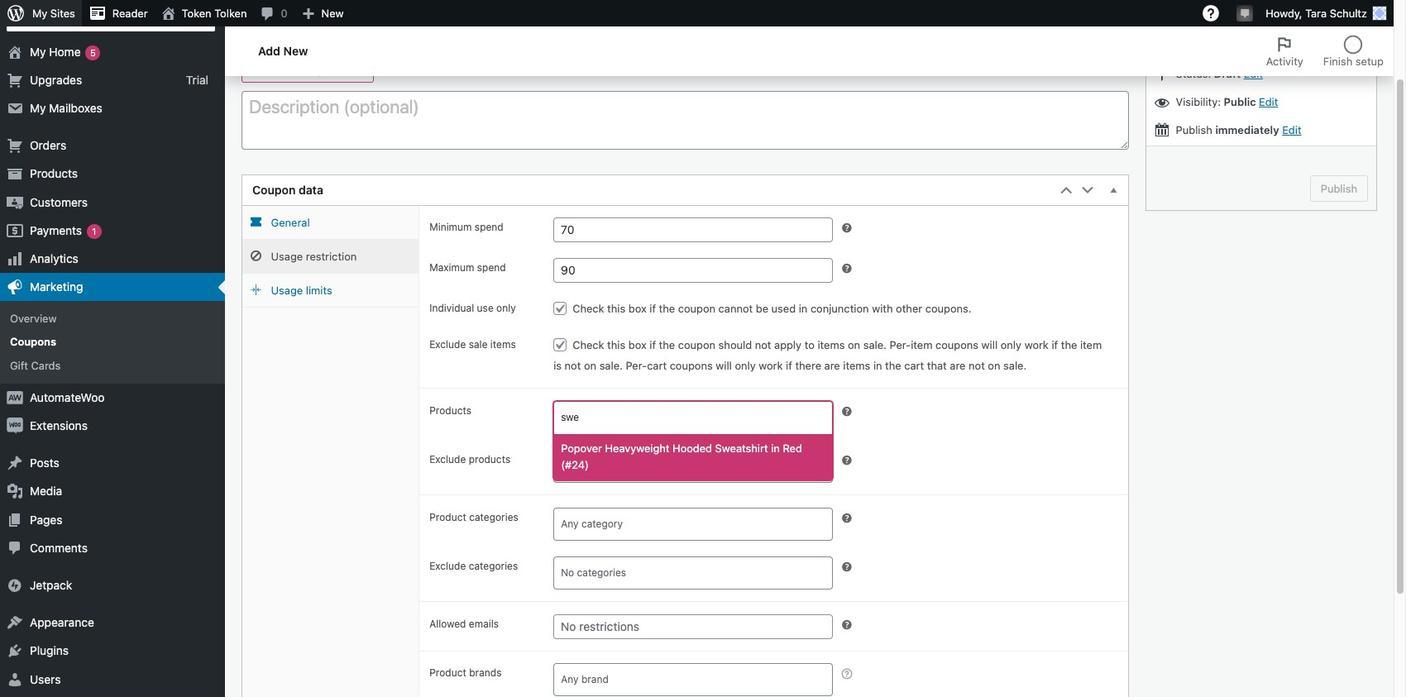 Task type: describe. For each thing, give the bounding box(es) containing it.
minimum
[[430, 221, 472, 234]]

individual
[[430, 302, 474, 315]]

items right to on the right of the page
[[818, 339, 845, 352]]

products
[[469, 454, 511, 466]]

exclude for exclude sale items
[[430, 339, 466, 351]]

1 horizontal spatial sale.
[[864, 339, 887, 352]]

usage limits link
[[242, 274, 419, 308]]

tolken
[[215, 7, 247, 20]]

sweatshirt
[[716, 442, 769, 455]]

1 vertical spatial code
[[340, 64, 365, 77]]

comments
[[30, 541, 88, 555]]

products that the coupon will be applied to, or that need to be in the cart in order for the "fixed cart discount" to be applied. image
[[841, 406, 854, 419]]

overview link
[[0, 307, 225, 331]]

hooded
[[673, 442, 713, 455]]

in inside check this box if the coupon should not apply to items on sale. per-item coupons will only work if the item is not on sale. per-cart coupons will only work if there are items in the cart that are not on sale.
[[874, 359, 883, 373]]

coupons
[[10, 336, 56, 349]]

1 vertical spatial products
[[430, 405, 472, 417]]

1 are from the left
[[825, 359, 841, 373]]

immediately
[[1216, 123, 1280, 136]]

payments
[[30, 223, 82, 237]]

trial
[[186, 73, 209, 87]]

in right left
[[73, 8, 81, 20]]

is
[[554, 359, 562, 373]]

extensions link
[[0, 412, 225, 440]]

my sites link
[[0, 0, 82, 26]]

$1
[[189, 8, 199, 20]]

popover
[[561, 442, 602, 455]]

exclude sale items
[[430, 339, 516, 351]]

5
[[90, 47, 96, 58]]

general
[[271, 216, 310, 229]]

coupons.
[[926, 302, 972, 315]]

in inside popover heavyweight hooded sweatshirt in red (#24)
[[772, 442, 780, 455]]

Exclude sale items checkbox
[[554, 339, 567, 352]]

users link
[[0, 666, 225, 694]]

Search for a product… text field
[[559, 407, 836, 430]]

used
[[772, 302, 796, 315]]

for
[[173, 8, 186, 20]]

0 horizontal spatial not
[[565, 359, 581, 373]]

my for my sites
[[32, 7, 47, 20]]

0 vertical spatial only
[[497, 302, 516, 315]]

finish setup button
[[1314, 26, 1395, 76]]

list of allowed billing emails to check against when an order is placed. separate email addresses with commas. you can also use an asterisk (*) to match parts of an email. for example "*@gmail.com" would match all gmail addresses. image
[[841, 619, 854, 632]]

items up products that the coupon will be applied to, or that need to be in the cart in order for the "fixed cart discount" to be applied. 'icon'
[[844, 359, 871, 373]]

1 horizontal spatial coupons
[[936, 339, 979, 352]]

1 vertical spatial only
[[1001, 339, 1022, 352]]

allowed
[[430, 618, 466, 631]]

conjunction
[[811, 302, 870, 315]]

coupon for coupon data
[[252, 183, 296, 197]]

coupon for check this box if the coupon should not apply to items on sale. per-item coupons will only work if the item is not on sale. per-cart coupons will only work if there are items in the cart that are not on sale.
[[678, 339, 716, 352]]

customers link
[[0, 188, 225, 217]]

coupon for coupon code
[[250, 30, 313, 51]]

check for check this box if the coupon cannot be used in conjunction with other coupons.
[[573, 302, 605, 315]]

allowed emails
[[430, 618, 499, 631]]

status:
[[1177, 67, 1212, 80]]

Any brand text field
[[559, 669, 836, 692]]

usage restriction
[[271, 250, 357, 263]]

box for check this box if the coupon should not apply to items on sale. per-item coupons will only work if the item is not on sale. per-cart coupons will only work if there are items in the cart that are not on sale.
[[629, 339, 647, 352]]

2 vertical spatial edit
[[1283, 123, 1302, 136]]

media
[[30, 484, 62, 499]]

brands
[[469, 667, 502, 680]]

gift cards link
[[0, 354, 225, 377]]

customers
[[30, 195, 88, 209]]

generate coupon code
[[251, 64, 365, 77]]

coupon code
[[250, 30, 357, 51]]

red
[[783, 442, 803, 455]]

status: draft edit
[[1174, 67, 1264, 80]]

pages link
[[0, 506, 225, 534]]

items right sale
[[491, 339, 516, 351]]

home
[[49, 44, 81, 58]]

product for product brands
[[430, 667, 467, 680]]

my home 5
[[30, 44, 96, 58]]

1 horizontal spatial per-
[[890, 339, 911, 352]]

1 vertical spatial new
[[283, 44, 308, 58]]

payments 1
[[30, 223, 96, 237]]

pages
[[30, 513, 62, 527]]

sale
[[469, 339, 488, 351]]

2 horizontal spatial not
[[969, 359, 986, 373]]

upgrade for $1 button
[[124, 4, 205, 25]]

appearance link
[[0, 609, 225, 638]]

this field allows you to set the minimum spend (subtotal) allowed to use the coupon. image
[[841, 222, 854, 235]]

usage for usage limits
[[271, 284, 303, 297]]

coupons link
[[0, 331, 225, 354]]

notification image
[[1239, 6, 1252, 19]]

my for my mailboxes
[[30, 101, 46, 115]]

generate coupon code link
[[242, 58, 374, 83]]

maximum
[[430, 262, 475, 274]]

should
[[719, 339, 752, 352]]

product categories that the coupon will not be applied to, or that cannot be in the cart in order for the "fixed cart discount" to be applied. image
[[841, 561, 854, 574]]

1 vertical spatial will
[[716, 359, 732, 373]]

2 horizontal spatial on
[[989, 359, 1001, 373]]

that
[[928, 359, 947, 373]]

2 cart from the left
[[905, 359, 925, 373]]

maximum spend
[[430, 262, 506, 274]]

upgrade
[[130, 8, 170, 20]]

0 vertical spatial will
[[982, 339, 998, 352]]

0 link
[[254, 0, 294, 26]]

left
[[55, 8, 70, 20]]

analytics link
[[0, 245, 225, 273]]

2 vertical spatial only
[[735, 359, 756, 373]]

posts
[[30, 456, 59, 470]]

product brands
[[430, 667, 502, 680]]

14 days left in trial
[[17, 8, 102, 20]]

0 horizontal spatial sale.
[[600, 359, 623, 373]]

finish setup
[[1324, 55, 1385, 68]]

setup
[[1356, 55, 1385, 68]]

1 vertical spatial per-
[[626, 359, 647, 373]]

products link
[[0, 160, 225, 188]]

plugins link
[[0, 638, 225, 666]]

schultz
[[1331, 7, 1368, 20]]

token tolken link
[[154, 0, 254, 26]]

media link
[[0, 478, 225, 506]]

my mailboxes link
[[0, 94, 225, 123]]

usage limits
[[271, 284, 332, 297]]

general link
[[242, 206, 419, 240]]



Task type: vqa. For each thing, say whether or not it's contained in the screenshot.
2nd "Title" link from the top Timing
no



Task type: locate. For each thing, give the bounding box(es) containing it.
code down new "link"
[[317, 30, 357, 51]]

2 exclude from the top
[[430, 454, 466, 466]]

on right that on the right bottom
[[989, 359, 1001, 373]]

spend right minimum on the top of the page
[[475, 221, 504, 234]]

sites
[[50, 7, 75, 20]]

comments link
[[0, 534, 225, 563]]

14
[[17, 8, 28, 20]]

tara
[[1306, 7, 1328, 20]]

No categories text field
[[559, 562, 836, 585]]

my sites
[[32, 7, 75, 20]]

reader
[[112, 7, 148, 20]]

box for check this box if the coupon cannot be used in conjunction with other coupons.
[[629, 302, 647, 315]]

apply
[[775, 339, 802, 352]]

automatewoo link
[[0, 384, 225, 412]]

1 check from the top
[[573, 302, 605, 315]]

sale. right is
[[600, 359, 623, 373]]

check right individual use only checkbox
[[573, 302, 605, 315]]

Maximum spend text field
[[554, 258, 833, 283]]

items
[[491, 339, 516, 351], [818, 339, 845, 352], [844, 359, 871, 373]]

orders
[[30, 138, 66, 152]]

1 horizontal spatial on
[[848, 339, 861, 352]]

on right is
[[584, 359, 597, 373]]

use
[[477, 302, 494, 315]]

minimum spend
[[430, 221, 504, 234]]

spend for minimum spend
[[475, 221, 504, 234]]

0 vertical spatial coupons
[[936, 339, 979, 352]]

0 horizontal spatial on
[[584, 359, 597, 373]]

edit button right public
[[1260, 95, 1279, 108]]

product up exclude categories
[[430, 512, 467, 524]]

categories up exclude categories
[[469, 512, 519, 524]]

1 vertical spatial work
[[759, 359, 783, 373]]

sale.
[[864, 339, 887, 352], [600, 359, 623, 373], [1004, 359, 1027, 373]]

0 vertical spatial product
[[430, 512, 467, 524]]

1 item from the left
[[911, 339, 933, 352]]

posts link
[[0, 450, 225, 478]]

in left red at the bottom right of the page
[[772, 442, 780, 455]]

coupons up that on the right bottom
[[936, 339, 979, 352]]

1 vertical spatial my
[[30, 44, 46, 58]]

exclude down product categories
[[430, 560, 466, 573]]

jetpack link
[[0, 572, 225, 600]]

categories
[[469, 512, 519, 524], [469, 560, 518, 573]]

automatewoo
[[30, 391, 105, 405]]

0 vertical spatial categories
[[469, 512, 519, 524]]

add new
[[258, 44, 308, 58]]

coupons up search for a product… text box
[[670, 359, 713, 373]]

howdy,
[[1267, 7, 1303, 20]]

sale. right that on the right bottom
[[1004, 359, 1027, 373]]

1 vertical spatial usage
[[271, 284, 303, 297]]

1 horizontal spatial item
[[1081, 339, 1103, 352]]

this inside check this box if the coupon should not apply to items on sale. per-item coupons will only work if the item is not on sale. per-cart coupons will only work if there are items in the cart that are not on sale.
[[608, 339, 626, 352]]

visibility: public edit
[[1174, 95, 1279, 108]]

1 vertical spatial coupons
[[670, 359, 713, 373]]

box right exclude sale items checkbox
[[629, 339, 647, 352]]

plugins
[[30, 644, 69, 658]]

products that the coupon will not be applied to, or that cannot be in the cart in order for the "fixed cart discount" to be applied. image
[[841, 454, 854, 468]]

if
[[650, 302, 656, 315], [650, 339, 656, 352], [1052, 339, 1059, 352], [786, 359, 793, 373]]

limits
[[306, 284, 332, 297]]

0 horizontal spatial per-
[[626, 359, 647, 373]]

the
[[659, 302, 676, 315], [659, 339, 676, 352], [1062, 339, 1078, 352], [886, 359, 902, 373]]

tab list containing activity
[[1257, 26, 1395, 76]]

exclude left sale
[[430, 339, 466, 351]]

1 vertical spatial coupon
[[252, 183, 296, 197]]

Minimum spend text field
[[554, 218, 833, 243]]

check right exclude sale items checkbox
[[573, 339, 605, 352]]

categories for product categories
[[469, 512, 519, 524]]

coupon down maximum spend text field
[[678, 302, 716, 315]]

this field allows you to set the maximum spend (subtotal) allowed when using the coupon. image
[[841, 262, 854, 276]]

0 vertical spatial spend
[[475, 221, 504, 234]]

howdy, tara schultz
[[1267, 7, 1368, 20]]

2 product from the top
[[430, 667, 467, 680]]

0 horizontal spatial work
[[759, 359, 783, 373]]

coupon left 'should'
[[678, 339, 716, 352]]

edit button right draft
[[1244, 67, 1264, 80]]

2 usage from the top
[[271, 284, 303, 297]]

per- down other
[[890, 339, 911, 352]]

my
[[32, 7, 47, 20], [30, 44, 46, 58], [30, 101, 46, 115]]

cart left that on the right bottom
[[905, 359, 925, 373]]

popover heavyweight hooded sweatshirt in red (#24) list box
[[555, 435, 832, 480]]

0 vertical spatial coupon
[[250, 30, 313, 51]]

sale. down with
[[864, 339, 887, 352]]

exclude left the products
[[430, 454, 466, 466]]

there
[[796, 359, 822, 373]]

in down with
[[874, 359, 883, 373]]

mailboxes
[[49, 101, 102, 115]]

product left the brands
[[430, 667, 467, 680]]

coupon for check this box if the coupon cannot be used in conjunction with other coupons.
[[678, 302, 716, 315]]

add
[[258, 44, 281, 58]]

my for my home 5
[[30, 44, 46, 58]]

usage for usage restriction
[[271, 250, 303, 263]]

check for check this box if the coupon should not apply to items on sale. per-item coupons will only work if the item is not on sale. per-cart coupons will only work if there are items in the cart that are not on sale.
[[573, 339, 605, 352]]

extensions
[[30, 419, 88, 433]]

jetpack
[[30, 578, 72, 593]]

0 vertical spatial usage
[[271, 250, 303, 263]]

products up exclude products
[[430, 405, 472, 417]]

generate
[[251, 64, 297, 77]]

1 vertical spatial this
[[608, 339, 626, 352]]

1 vertical spatial exclude
[[430, 454, 466, 466]]

1 exclude from the top
[[430, 339, 466, 351]]

0 vertical spatial coupon
[[300, 64, 337, 77]]

this right individual use only checkbox
[[608, 302, 626, 315]]

activity
[[1267, 55, 1304, 68]]

token tolken
[[182, 7, 247, 20]]

visibility:
[[1177, 95, 1222, 108]]

1 vertical spatial coupon
[[678, 302, 716, 315]]

to
[[805, 339, 815, 352]]

coupons
[[936, 339, 979, 352], [670, 359, 713, 373]]

1 horizontal spatial not
[[755, 339, 772, 352]]

2 box from the top
[[629, 339, 647, 352]]

Any category text field
[[559, 513, 836, 536]]

0 vertical spatial per-
[[890, 339, 911, 352]]

coupon down coupon code
[[300, 64, 337, 77]]

Coupon code text field
[[242, 25, 1130, 56]]

coupon
[[250, 30, 313, 51], [252, 183, 296, 197]]

token
[[182, 7, 212, 20]]

cart up search for a product… text box
[[647, 359, 667, 373]]

cannot
[[719, 302, 753, 315]]

new inside "link"
[[322, 7, 344, 20]]

3 exclude from the top
[[430, 560, 466, 573]]

1 horizontal spatial new
[[322, 7, 344, 20]]

0 vertical spatial exclude
[[430, 339, 466, 351]]

0 vertical spatial edit button
[[1244, 67, 1264, 80]]

spend
[[475, 221, 504, 234], [477, 262, 506, 274]]

orders link
[[0, 132, 225, 160]]

on down conjunction
[[848, 339, 861, 352]]

not left apply
[[755, 339, 772, 352]]

users
[[30, 672, 61, 687]]

usage down general
[[271, 250, 303, 263]]

this right exclude sale items checkbox
[[608, 339, 626, 352]]

0 horizontal spatial cart
[[647, 359, 667, 373]]

Individual use only checkbox
[[554, 302, 567, 315]]

my down upgrades
[[30, 101, 46, 115]]

box inside check this box if the coupon should not apply to items on sale. per-item coupons will only work if the item is not on sale. per-cart coupons will only work if there are items in the cart that are not on sale.
[[629, 339, 647, 352]]

1 this from the top
[[608, 302, 626, 315]]

edit button for visibility: public edit
[[1260, 95, 1279, 108]]

1 vertical spatial check
[[573, 339, 605, 352]]

0 vertical spatial work
[[1025, 339, 1049, 352]]

1 vertical spatial spend
[[477, 262, 506, 274]]

coupon down 0
[[250, 30, 313, 51]]

2 this from the top
[[608, 339, 626, 352]]

per-
[[890, 339, 911, 352], [626, 359, 647, 373]]

2 are from the left
[[950, 359, 966, 373]]

exclude for exclude products
[[430, 454, 466, 466]]

per- right is
[[626, 359, 647, 373]]

1 cart from the left
[[647, 359, 667, 373]]

coupon inside check this box if the coupon should not apply to items on sale. per-item coupons will only work if the item is not on sale. per-cart coupons will only work if there are items in the cart that are not on sale.
[[678, 339, 716, 352]]

1 horizontal spatial will
[[982, 339, 998, 352]]

1 horizontal spatial products
[[430, 405, 472, 417]]

are right there
[[825, 359, 841, 373]]

1 vertical spatial product
[[430, 667, 467, 680]]

2 vertical spatial exclude
[[430, 560, 466, 573]]

with
[[872, 302, 893, 315]]

0
[[281, 7, 288, 20]]

0 vertical spatial products
[[30, 167, 78, 181]]

0 horizontal spatial item
[[911, 339, 933, 352]]

coupon up general
[[252, 183, 296, 197]]

2 horizontal spatial sale.
[[1004, 359, 1027, 373]]

1 horizontal spatial are
[[950, 359, 966, 373]]

1 vertical spatial edit button
[[1260, 95, 1279, 108]]

this for check this box if the coupon should not apply to items on sale. per-item coupons will only work if the item is not on sale. per-cart coupons will only work if there are items in the cart that are not on sale.
[[608, 339, 626, 352]]

days
[[30, 8, 52, 20]]

in right used
[[799, 302, 808, 315]]

None submit
[[1311, 175, 1369, 202]]

publish immediately edit
[[1174, 123, 1302, 136]]

my right "14"
[[32, 7, 47, 20]]

draft
[[1215, 67, 1242, 80]]

categories for exclude categories
[[469, 560, 518, 573]]

1 box from the top
[[629, 302, 647, 315]]

not right that on the right bottom
[[969, 359, 986, 373]]

be
[[756, 302, 769, 315]]

edit right immediately
[[1283, 123, 1302, 136]]

0 vertical spatial new
[[322, 7, 344, 20]]

box down maximum spend text field
[[629, 302, 647, 315]]

1 vertical spatial edit
[[1260, 95, 1279, 108]]

my inside toolbar navigation
[[32, 7, 47, 20]]

edit for public
[[1260, 95, 1279, 108]]

product categories that the coupon will be applied to, or that need to be in the cart in order for the "fixed cart discount" to be applied. image
[[841, 512, 854, 526]]

on
[[848, 339, 861, 352], [584, 359, 597, 373], [989, 359, 1001, 373]]

0 vertical spatial edit
[[1244, 67, 1264, 80]]

gift
[[10, 359, 28, 372]]

product
[[430, 512, 467, 524], [430, 667, 467, 680]]

toolbar navigation
[[0, 0, 1395, 30]]

2 item from the left
[[1081, 339, 1103, 352]]

are
[[825, 359, 841, 373], [950, 359, 966, 373]]

are right that on the right bottom
[[950, 359, 966, 373]]

0 horizontal spatial only
[[497, 302, 516, 315]]

exclude
[[430, 339, 466, 351], [430, 454, 466, 466], [430, 560, 466, 573]]

0 vertical spatial my
[[32, 7, 47, 20]]

popover heavyweight hooded sweatshirt in red (#24)
[[561, 442, 803, 472]]

edit button for status: draft edit
[[1244, 67, 1264, 80]]

appearance
[[30, 616, 94, 630]]

not right is
[[565, 359, 581, 373]]

0 horizontal spatial new
[[283, 44, 308, 58]]

popover heavyweight hooded sweatshirt in red (#24) option
[[555, 435, 832, 480]]

Description (optional) text field
[[242, 91, 1130, 150]]

new up coupon code
[[322, 7, 344, 20]]

2 vertical spatial coupon
[[678, 339, 716, 352]]

check
[[573, 302, 605, 315], [573, 339, 605, 352]]

new up generate coupon code link
[[283, 44, 308, 58]]

other
[[896, 302, 923, 315]]

spend for maximum spend
[[477, 262, 506, 274]]

2 vertical spatial edit button
[[1283, 123, 1302, 136]]

1 usage from the top
[[271, 250, 303, 263]]

1 horizontal spatial only
[[735, 359, 756, 373]]

new link
[[294, 0, 351, 26]]

0 horizontal spatial are
[[825, 359, 841, 373]]

products up customers
[[30, 167, 78, 181]]

1 vertical spatial categories
[[469, 560, 518, 573]]

spend right maximum
[[477, 262, 506, 274]]

reader link
[[82, 0, 154, 26]]

1
[[92, 226, 96, 236]]

edit button right immediately
[[1283, 123, 1302, 136]]

2 vertical spatial my
[[30, 101, 46, 115]]

1 product from the top
[[430, 512, 467, 524]]

exclude categories
[[430, 560, 518, 573]]

categories down product categories
[[469, 560, 518, 573]]

exclude products
[[430, 454, 511, 466]]

exclude for exclude categories
[[430, 560, 466, 573]]

2 check from the top
[[573, 339, 605, 352]]

1 horizontal spatial work
[[1025, 339, 1049, 352]]

new
[[322, 7, 344, 20], [283, 44, 308, 58]]

trial
[[84, 8, 102, 20]]

my left home
[[30, 44, 46, 58]]

data
[[299, 183, 324, 197]]

2 horizontal spatial only
[[1001, 339, 1022, 352]]

usage left limits
[[271, 284, 303, 297]]

edit for draft
[[1244, 67, 1264, 80]]

not
[[755, 339, 772, 352], [565, 359, 581, 373], [969, 359, 986, 373]]

edit right draft
[[1244, 67, 1264, 80]]

Allowed emails email field
[[554, 615, 833, 640]]

overview
[[10, 312, 57, 325]]

item
[[911, 339, 933, 352], [1081, 339, 1103, 352]]

tab list
[[1257, 26, 1395, 76]]

0 horizontal spatial products
[[30, 167, 78, 181]]

0 horizontal spatial will
[[716, 359, 732, 373]]

products
[[30, 167, 78, 181], [430, 405, 472, 417]]

0 vertical spatial this
[[608, 302, 626, 315]]

1 vertical spatial box
[[629, 339, 647, 352]]

1 horizontal spatial cart
[[905, 359, 925, 373]]

edit right public
[[1260, 95, 1279, 108]]

analytics
[[30, 252, 78, 266]]

0 vertical spatial code
[[317, 30, 357, 51]]

in
[[73, 8, 81, 20], [799, 302, 808, 315], [874, 359, 883, 373], [772, 442, 780, 455]]

code down coupon code
[[340, 64, 365, 77]]

0 vertical spatial box
[[629, 302, 647, 315]]

heavyweight
[[605, 442, 670, 455]]

product for product categories
[[430, 512, 467, 524]]

check this box if the coupon cannot be used in conjunction with other coupons.
[[573, 302, 972, 315]]

0 vertical spatial check
[[573, 302, 605, 315]]

this for check this box if the coupon cannot be used in conjunction with other coupons.
[[608, 302, 626, 315]]

0 horizontal spatial coupons
[[670, 359, 713, 373]]

check inside check this box if the coupon should not apply to items on sale. per-item coupons will only work if the item is not on sale. per-cart coupons will only work if there are items in the cart that are not on sale.
[[573, 339, 605, 352]]



